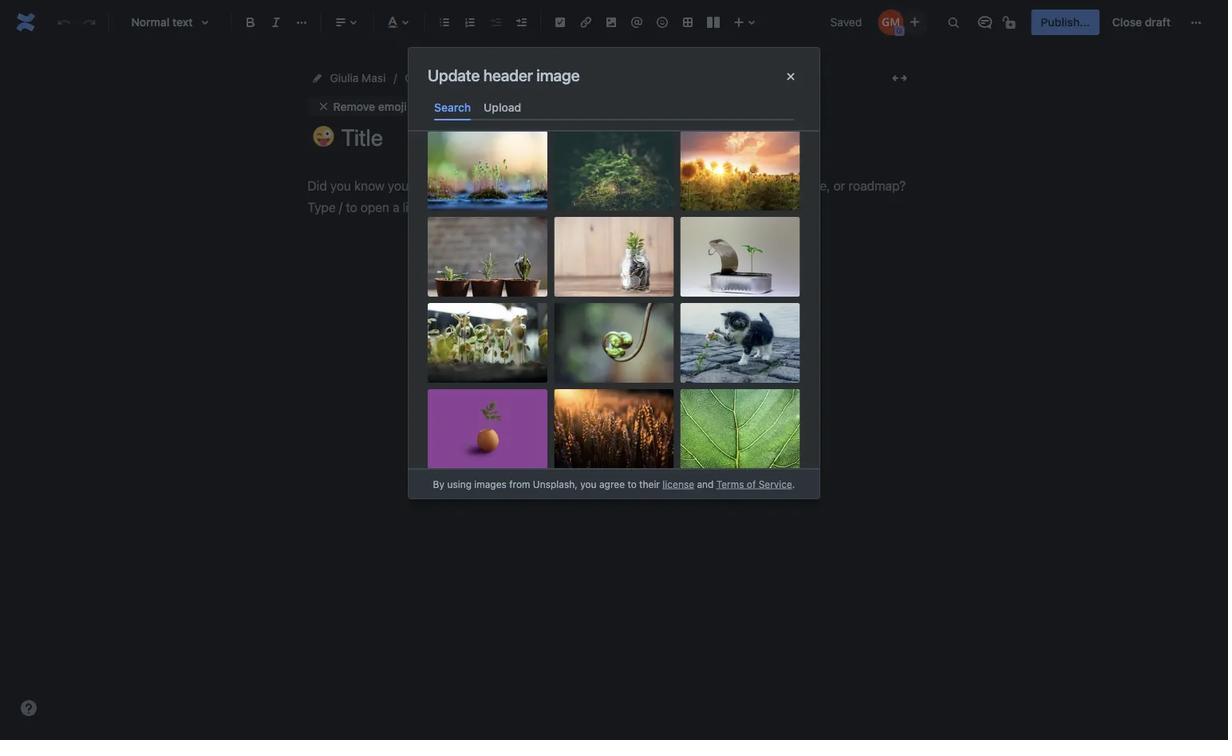 Task type: vqa. For each thing, say whether or not it's contained in the screenshot.
Content
yes



Task type: locate. For each thing, give the bounding box(es) containing it.
image down "title" link
[[509, 100, 541, 113]]

1 vertical spatial image
[[509, 100, 541, 113]]

Main content area, start typing to enter text. text field
[[308, 175, 914, 219]]

image inside 'dialog'
[[536, 65, 580, 84]]

bullet list ⌘⇧8 image
[[435, 13, 454, 32]]

saved
[[830, 16, 862, 29]]

unsplash,
[[533, 479, 578, 490]]

images
[[474, 479, 507, 490]]

header for add
[[469, 100, 506, 113]]

mention image
[[627, 13, 646, 32]]

fiddle leaf fig tree plant leaf image
[[680, 390, 800, 469]]

terms
[[716, 479, 744, 490]]

close draft
[[1112, 16, 1171, 29]]

image icon image
[[429, 100, 442, 113]]

italic ⌘i image
[[267, 13, 286, 32]]

using
[[447, 479, 472, 490]]

tab list
[[428, 94, 800, 121]]

upload
[[484, 101, 521, 114]]

header down the overview link
[[469, 100, 506, 113]]

table image
[[678, 13, 697, 32]]

0 vertical spatial header
[[483, 65, 533, 84]]

header inside button
[[469, 100, 506, 113]]

image
[[536, 65, 580, 84], [509, 100, 541, 113]]

header up upload
[[483, 65, 533, 84]]

to
[[628, 479, 637, 490]]

1 vertical spatial header
[[469, 100, 506, 113]]

publish... button
[[1031, 10, 1100, 35]]

image for update header image
[[536, 65, 580, 84]]

scrollable content region
[[409, 130, 820, 470]]

overview link
[[465, 69, 513, 88]]

title
[[532, 71, 555, 85]]

make page full-width image
[[890, 69, 909, 88]]

terms of service link
[[716, 479, 792, 490]]

update
[[428, 65, 480, 84]]

content link
[[405, 69, 446, 88]]

editor close icon image
[[781, 67, 800, 86]]

title link
[[532, 69, 555, 88]]

content
[[405, 71, 446, 85]]

kitten playing with a small flower. image
[[680, 303, 800, 383]]

eggplant image
[[428, 390, 547, 469]]

image down action item icon
[[536, 65, 580, 84]]

giulia masi image
[[878, 10, 904, 35]]

image inside button
[[509, 100, 541, 113]]

tab list containing search
[[428, 94, 800, 121]]

header
[[483, 65, 533, 84], [469, 100, 506, 113]]

Give this page a title text field
[[341, 124, 914, 151]]

tab list inside update header image 'dialog'
[[428, 94, 800, 121]]

close draft button
[[1103, 10, 1180, 35]]

confluence image
[[13, 10, 38, 35], [13, 10, 38, 35]]

0 vertical spatial image
[[536, 65, 580, 84]]

you
[[580, 479, 597, 490]]

by
[[433, 479, 445, 490]]

redo ⌘⇧z image
[[80, 13, 99, 32]]

giulia masi
[[330, 71, 386, 85]]

i'm not even sure what these are to be honest but they seemed to be growing from the moss on a neighbours fence. i got super close and did my best to make them look ethereal. in retrospect, i would love to shoot at f8 and increase the dof a little bit more. image
[[428, 131, 547, 211]]

header inside 'dialog'
[[483, 65, 533, 84]]



Task type: describe. For each thing, give the bounding box(es) containing it.
search
[[434, 101, 471, 114]]

draft
[[1145, 16, 1171, 29]]

license
[[663, 479, 694, 490]]

publish...
[[1041, 16, 1090, 29]]

by using images from unsplash, you agree to their license and terms of service .
[[433, 479, 795, 490]]

indent tab image
[[512, 13, 531, 32]]

add header image button
[[419, 97, 550, 116]]

undo ⌘z image
[[54, 13, 73, 32]]

bold ⌘b image
[[241, 13, 260, 32]]

service
[[759, 479, 792, 490]]

giulia masi link
[[330, 69, 386, 88]]

from
[[509, 479, 530, 490]]

update header image
[[428, 65, 580, 84]]

action item image
[[551, 13, 570, 32]]

a beautiful evening next to a field of sunflowers. image
[[680, 131, 800, 211]]

add header image
[[445, 100, 541, 113]]

numbered list ⌘⇧7 image
[[460, 13, 480, 32]]

conifer sapling image
[[554, 131, 674, 211]]

move this page image
[[311, 72, 324, 85]]

their
[[639, 479, 660, 490]]

emoji image
[[653, 13, 672, 32]]

outdent ⇧tab image
[[486, 13, 505, 32]]

add image, video, or file image
[[602, 13, 621, 32]]

update header image dialog
[[409, 48, 820, 499]]

image for add header image
[[509, 100, 541, 113]]

license link
[[663, 479, 694, 490]]

close
[[1112, 16, 1142, 29]]

link image
[[576, 13, 595, 32]]

masi
[[362, 71, 386, 85]]

snapdragon seedlings
@soloviina_farm image
[[428, 303, 547, 383]]

layouts image
[[704, 13, 723, 32]]

add
[[445, 100, 466, 113]]

overview
[[465, 71, 513, 85]]

www.outdoorjunkiez.com image
[[554, 303, 674, 383]]

giulia
[[330, 71, 359, 85]]

of
[[747, 479, 756, 490]]

and
[[697, 479, 714, 490]]

header for update
[[483, 65, 533, 84]]

.
[[792, 479, 795, 490]]

agree
[[599, 479, 625, 490]]



